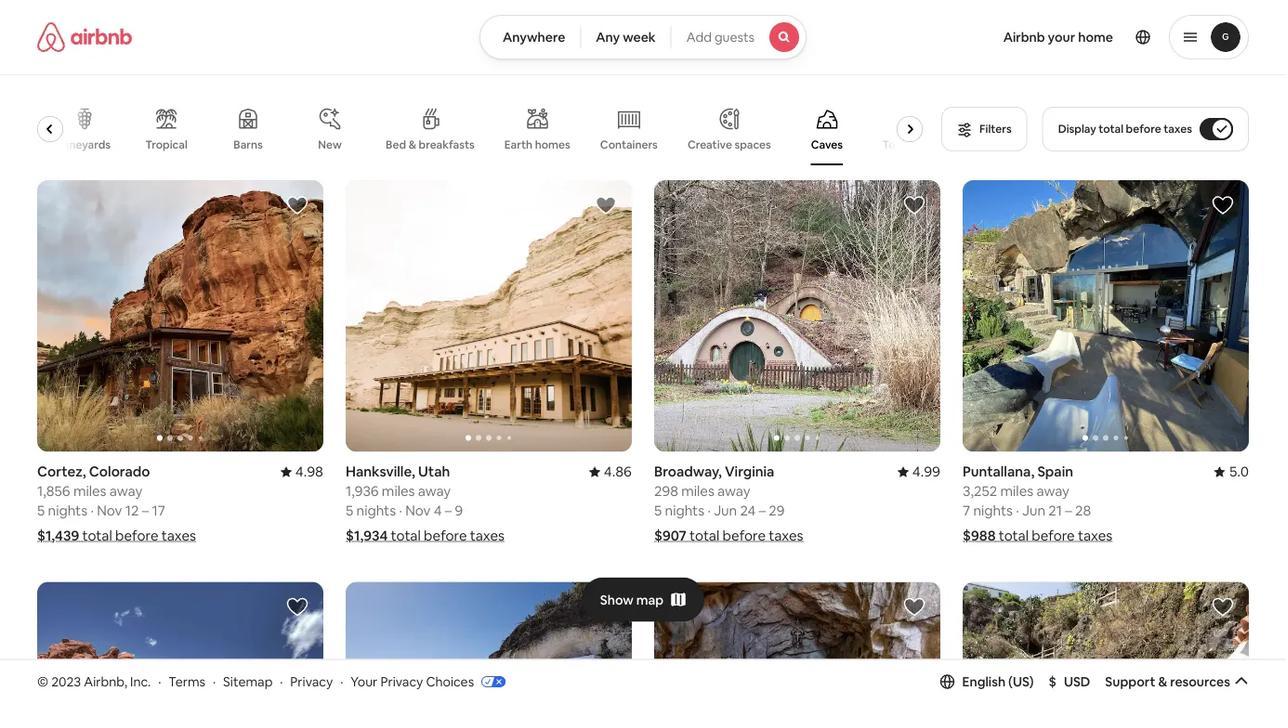 Task type: describe. For each thing, give the bounding box(es) containing it.
1 privacy from the left
[[290, 674, 333, 690]]

2023
[[51, 674, 81, 690]]

broadway,
[[655, 463, 722, 481]]

spaces
[[735, 138, 772, 152]]

$
[[1049, 674, 1057, 691]]

terms · sitemap · privacy ·
[[169, 674, 343, 690]]

cortez,
[[37, 463, 86, 481]]

inc.
[[130, 674, 151, 690]]

airbnb your home link
[[993, 18, 1125, 57]]

any week button
[[580, 15, 672, 60]]

– for 9
[[445, 502, 452, 520]]

12
[[125, 502, 139, 520]]

your
[[351, 674, 378, 690]]

4.98 out of 5 average rating image
[[281, 463, 324, 481]]

top of the world
[[883, 138, 969, 152]]

& for resources
[[1159, 674, 1168, 691]]

24
[[740, 502, 756, 520]]

away for 21
[[1037, 483, 1070, 501]]

broadway, virginia 298 miles away 5 nights · jun 24 – 29 $907 total before taxes
[[655, 463, 804, 545]]

add guests button
[[671, 15, 807, 60]]

profile element
[[829, 0, 1250, 74]]

28
[[1076, 502, 1092, 520]]

english (us)
[[963, 674, 1034, 691]]

english (us) button
[[941, 674, 1034, 691]]

3,252
[[963, 483, 998, 501]]

filters button
[[942, 107, 1028, 152]]

4.86
[[604, 463, 632, 481]]

display total before taxes
[[1059, 122, 1193, 136]]

puntallana,
[[963, 463, 1035, 481]]

vineyards
[[59, 138, 111, 152]]

creative
[[688, 138, 733, 152]]

total for broadway, virginia 298 miles away 5 nights · jun 24 – 29 $907 total before taxes
[[690, 527, 720, 545]]

group containing vineyards
[[37, 93, 969, 165]]

airbnb,
[[84, 674, 127, 690]]

any week
[[596, 29, 656, 46]]

home
[[1079, 29, 1114, 46]]

bed & breakfasts
[[386, 138, 475, 152]]

support
[[1106, 674, 1156, 691]]

sitemap link
[[223, 674, 273, 690]]

& for breakfasts
[[409, 138, 417, 152]]

1,936
[[346, 483, 379, 501]]

add to wishlist: bisbee, arizona image
[[904, 597, 926, 619]]

29
[[769, 502, 785, 520]]

airbnb
[[1004, 29, 1046, 46]]

privacy link
[[290, 674, 333, 690]]

taxes for cortez, colorado 1,856 miles away 5 nights · nov 12 – 17 $1,439 total before taxes
[[162, 527, 196, 545]]

display
[[1059, 122, 1097, 136]]

airbnb your home
[[1004, 29, 1114, 46]]

guests
[[715, 29, 755, 46]]

add to wishlist: puntallana, spain image
[[1212, 194, 1235, 217]]

1,856
[[37, 483, 70, 501]]

before inside button
[[1126, 122, 1162, 136]]

4.86 out of 5 average rating image
[[589, 463, 632, 481]]

utah
[[418, 463, 450, 481]]

· left "your"
[[340, 674, 343, 690]]

support & resources
[[1106, 674, 1231, 691]]

miles for jun 24 – 29
[[682, 483, 715, 501]]

resources
[[1171, 674, 1231, 691]]

– for 28
[[1066, 502, 1073, 520]]

nights for 3,252
[[974, 502, 1013, 520]]

colorado
[[89, 463, 150, 481]]

support & resources button
[[1106, 674, 1250, 691]]

– for 17
[[142, 502, 149, 520]]

world
[[939, 138, 969, 152]]

terms link
[[169, 674, 206, 690]]

total for puntallana, spain 3,252 miles away 7 nights · jun 21 – 28 $988 total before taxes
[[999, 527, 1029, 545]]

anywhere
[[503, 29, 566, 46]]

any
[[596, 29, 620, 46]]

homes
[[535, 138, 571, 152]]

$ usd
[[1049, 674, 1091, 691]]

5 for 1,856 miles away
[[37, 502, 45, 520]]

containers
[[600, 138, 658, 152]]

english
[[963, 674, 1006, 691]]

nights for 1,856
[[48, 502, 87, 520]]

of
[[905, 138, 916, 152]]

away for 4
[[418, 483, 451, 501]]

7
[[963, 502, 971, 520]]

your
[[1048, 29, 1076, 46]]

total inside button
[[1099, 122, 1124, 136]]

21
[[1049, 502, 1063, 520]]

taxes inside button
[[1164, 122, 1193, 136]]

nov for nov 12 – 17
[[97, 502, 122, 520]]

top
[[883, 138, 903, 152]]

away for 24
[[718, 483, 751, 501]]

spain
[[1038, 463, 1074, 481]]

barns
[[234, 138, 263, 152]]

· right inc.
[[158, 674, 161, 690]]

$907
[[655, 527, 687, 545]]

4.99 out of 5 average rating image
[[898, 463, 941, 481]]

5.0
[[1230, 463, 1250, 481]]

terms
[[169, 674, 206, 690]]

· right the terms link
[[213, 674, 216, 690]]

sitemap
[[223, 674, 273, 690]]

tropical
[[145, 138, 188, 152]]

© 2023 airbnb, inc. ·
[[37, 674, 161, 690]]

add to wishlist: hanksville, utah image
[[595, 194, 617, 217]]

miles for jun 21 – 28
[[1001, 483, 1034, 501]]

usd
[[1065, 674, 1091, 691]]

the
[[919, 138, 937, 152]]



Task type: vqa. For each thing, say whether or not it's contained in the screenshot.


Task type: locate. For each thing, give the bounding box(es) containing it.
jun left 21
[[1023, 502, 1046, 520]]

& right bed
[[409, 138, 417, 152]]

3 – from the left
[[759, 502, 766, 520]]

4 nights from the left
[[974, 502, 1013, 520]]

filters
[[980, 122, 1012, 136]]

away inside broadway, virginia 298 miles away 5 nights · jun 24 – 29 $907 total before taxes
[[718, 483, 751, 501]]

2 privacy from the left
[[381, 674, 423, 690]]

0 vertical spatial &
[[409, 138, 417, 152]]

jun inside puntallana, spain 3,252 miles away 7 nights · jun 21 – 28 $988 total before taxes
[[1023, 502, 1046, 520]]

$1,934
[[346, 527, 388, 545]]

before for broadway, virginia 298 miles away 5 nights · jun 24 – 29 $907 total before taxes
[[723, 527, 766, 545]]

1 miles from the left
[[73, 483, 107, 501]]

taxes
[[1164, 122, 1193, 136], [162, 527, 196, 545], [470, 527, 505, 545], [769, 527, 804, 545], [1078, 527, 1113, 545]]

· left privacy "link"
[[280, 674, 283, 690]]

before down 24
[[723, 527, 766, 545]]

before for hanksville, utah 1,936 miles away 5 nights · nov 4 – 9 $1,934 total before taxes
[[424, 527, 467, 545]]

show map button
[[582, 578, 705, 623]]

2 jun from the left
[[1023, 502, 1046, 520]]

2 nov from the left
[[406, 502, 431, 520]]

show map
[[600, 592, 664, 609]]

3 away from the left
[[718, 483, 751, 501]]

caves
[[811, 138, 843, 152]]

1 jun from the left
[[714, 502, 737, 520]]

4
[[434, 502, 442, 520]]

earth homes
[[505, 138, 571, 152]]

1 vertical spatial &
[[1159, 674, 1168, 691]]

total for cortez, colorado 1,856 miles away 5 nights · nov 12 – 17 $1,439 total before taxes
[[82, 527, 112, 545]]

nov inside hanksville, utah 1,936 miles away 5 nights · nov 4 – 9 $1,934 total before taxes
[[406, 502, 431, 520]]

jun left 24
[[714, 502, 737, 520]]

hanksville,
[[346, 463, 416, 481]]

nights for 298
[[665, 502, 705, 520]]

nights for 1,936
[[357, 502, 396, 520]]

before inside puntallana, spain 3,252 miles away 7 nights · jun 21 – 28 $988 total before taxes
[[1032, 527, 1075, 545]]

1 – from the left
[[142, 502, 149, 520]]

nights down the 3,252
[[974, 502, 1013, 520]]

0 horizontal spatial privacy
[[290, 674, 333, 690]]

miles inside broadway, virginia 298 miles away 5 nights · jun 24 – 29 $907 total before taxes
[[682, 483, 715, 501]]

away for 12
[[110, 483, 142, 501]]

– right 24
[[759, 502, 766, 520]]

away inside hanksville, utah 1,936 miles away 5 nights · nov 4 – 9 $1,934 total before taxes
[[418, 483, 451, 501]]

privacy right "your"
[[381, 674, 423, 690]]

–
[[142, 502, 149, 520], [445, 502, 452, 520], [759, 502, 766, 520], [1066, 502, 1073, 520]]

– left the 17
[[142, 502, 149, 520]]

week
[[623, 29, 656, 46]]

taxes inside broadway, virginia 298 miles away 5 nights · jun 24 – 29 $907 total before taxes
[[769, 527, 804, 545]]

add to wishlist: artenara, spain image
[[595, 597, 617, 619]]

1 away from the left
[[110, 483, 142, 501]]

5
[[37, 502, 45, 520], [346, 502, 354, 520], [655, 502, 662, 520]]

total for hanksville, utah 1,936 miles away 5 nights · nov 4 – 9 $1,934 total before taxes
[[391, 527, 421, 545]]

miles inside puntallana, spain 3,252 miles away 7 nights · jun 21 – 28 $988 total before taxes
[[1001, 483, 1034, 501]]

miles down cortez,
[[73, 483, 107, 501]]

5 inside hanksville, utah 1,936 miles away 5 nights · nov 4 – 9 $1,934 total before taxes
[[346, 502, 354, 520]]

choices
[[426, 674, 474, 690]]

breakfasts
[[419, 138, 475, 152]]

nov for nov 4 – 9
[[406, 502, 431, 520]]

before for puntallana, spain 3,252 miles away 7 nights · jun 21 – 28 $988 total before taxes
[[1032, 527, 1075, 545]]

· inside broadway, virginia 298 miles away 5 nights · jun 24 – 29 $907 total before taxes
[[708, 502, 711, 520]]

298
[[655, 483, 679, 501]]

– right 21
[[1066, 502, 1073, 520]]

away up 24
[[718, 483, 751, 501]]

anywhere button
[[480, 15, 581, 60]]

away down utah
[[418, 483, 451, 501]]

0 horizontal spatial jun
[[714, 502, 737, 520]]

total right $988
[[999, 527, 1029, 545]]

add to wishlist: moab, utah image
[[286, 597, 309, 619]]

taxes inside hanksville, utah 1,936 miles away 5 nights · nov 4 – 9 $1,934 total before taxes
[[470, 527, 505, 545]]

taxes for hanksville, utah 1,936 miles away 5 nights · nov 4 – 9 $1,934 total before taxes
[[470, 527, 505, 545]]

5.0 out of 5 average rating image
[[1215, 463, 1250, 481]]

2 – from the left
[[445, 502, 452, 520]]

5 for 1,936 miles away
[[346, 502, 354, 520]]

4 – from the left
[[1066, 502, 1073, 520]]

add guests
[[687, 29, 755, 46]]

before right display
[[1126, 122, 1162, 136]]

away
[[110, 483, 142, 501], [418, 483, 451, 501], [718, 483, 751, 501], [1037, 483, 1070, 501]]

– inside cortez, colorado 1,856 miles away 5 nights · nov 12 – 17 $1,439 total before taxes
[[142, 502, 149, 520]]

– inside broadway, virginia 298 miles away 5 nights · jun 24 – 29 $907 total before taxes
[[759, 502, 766, 520]]

5 down 1,856 at the bottom of the page
[[37, 502, 45, 520]]

1 horizontal spatial &
[[1159, 674, 1168, 691]]

total inside cortez, colorado 1,856 miles away 5 nights · nov 12 – 17 $1,439 total before taxes
[[82, 527, 112, 545]]

(us)
[[1009, 674, 1034, 691]]

nights inside broadway, virginia 298 miles away 5 nights · jun 24 – 29 $907 total before taxes
[[665, 502, 705, 520]]

miles down hanksville,
[[382, 483, 415, 501]]

– left 9
[[445, 502, 452, 520]]

away inside puntallana, spain 3,252 miles away 7 nights · jun 21 – 28 $988 total before taxes
[[1037, 483, 1070, 501]]

creative spaces
[[688, 138, 772, 152]]

1 horizontal spatial jun
[[1023, 502, 1046, 520]]

1 nights from the left
[[48, 502, 87, 520]]

jun for jun 24 – 29
[[714, 502, 737, 520]]

1 horizontal spatial nov
[[406, 502, 431, 520]]

3 5 from the left
[[655, 502, 662, 520]]

4.98
[[295, 463, 324, 481]]

nights
[[48, 502, 87, 520], [357, 502, 396, 520], [665, 502, 705, 520], [974, 502, 1013, 520]]

– inside hanksville, utah 1,936 miles away 5 nights · nov 4 – 9 $1,934 total before taxes
[[445, 502, 452, 520]]

&
[[409, 138, 417, 152], [1159, 674, 1168, 691]]

earth
[[505, 138, 533, 152]]

before down 4
[[424, 527, 467, 545]]

4 miles from the left
[[1001, 483, 1034, 501]]

group
[[37, 93, 969, 165], [37, 180, 324, 452], [346, 180, 632, 452], [655, 180, 941, 452], [963, 180, 1250, 452], [37, 583, 324, 705], [346, 583, 632, 705], [655, 583, 941, 705], [963, 583, 1250, 705]]

total inside hanksville, utah 1,936 miles away 5 nights · nov 4 – 9 $1,934 total before taxes
[[391, 527, 421, 545]]

2 away from the left
[[418, 483, 451, 501]]

nov
[[97, 502, 122, 520], [406, 502, 431, 520]]

show
[[600, 592, 634, 609]]

new
[[318, 138, 342, 152]]

jun
[[714, 502, 737, 520], [1023, 502, 1046, 520]]

bed
[[386, 138, 406, 152]]

display total before taxes button
[[1043, 107, 1250, 152]]

4 away from the left
[[1037, 483, 1070, 501]]

miles inside hanksville, utah 1,936 miles away 5 nights · nov 4 – 9 $1,934 total before taxes
[[382, 483, 415, 501]]

map
[[637, 592, 664, 609]]

miles down the broadway, on the bottom of the page
[[682, 483, 715, 501]]

$1,439
[[37, 527, 79, 545]]

nov inside cortez, colorado 1,856 miles away 5 nights · nov 12 – 17 $1,439 total before taxes
[[97, 502, 122, 520]]

virginia
[[725, 463, 775, 481]]

– for 29
[[759, 502, 766, 520]]

away up 12
[[110, 483, 142, 501]]

before for cortez, colorado 1,856 miles away 5 nights · nov 12 – 17 $1,439 total before taxes
[[115, 527, 158, 545]]

· inside hanksville, utah 1,936 miles away 5 nights · nov 4 – 9 $1,934 total before taxes
[[399, 502, 402, 520]]

0 horizontal spatial nov
[[97, 502, 122, 520]]

1 nov from the left
[[97, 502, 122, 520]]

miles down puntallana,
[[1001, 483, 1034, 501]]

0 horizontal spatial 5
[[37, 502, 45, 520]]

before inside broadway, virginia 298 miles away 5 nights · jun 24 – 29 $907 total before taxes
[[723, 527, 766, 545]]

total right $1,934
[[391, 527, 421, 545]]

nights down 298
[[665, 502, 705, 520]]

nights down 1,856 at the bottom of the page
[[48, 502, 87, 520]]

2 miles from the left
[[382, 483, 415, 501]]

nov left 12
[[97, 502, 122, 520]]

cortez, colorado 1,856 miles away 5 nights · nov 12 – 17 $1,439 total before taxes
[[37, 463, 196, 545]]

5 inside broadway, virginia 298 miles away 5 nights · jun 24 – 29 $907 total before taxes
[[655, 502, 662, 520]]

add to wishlist: broadway, virginia image
[[904, 194, 926, 217]]

0 horizontal spatial &
[[409, 138, 417, 152]]

5 down 1,936
[[346, 502, 354, 520]]

nov left 4
[[406, 502, 431, 520]]

taxes inside cortez, colorado 1,856 miles away 5 nights · nov 12 – 17 $1,439 total before taxes
[[162, 527, 196, 545]]

· left 4
[[399, 502, 402, 520]]

· inside puntallana, spain 3,252 miles away 7 nights · jun 21 – 28 $988 total before taxes
[[1016, 502, 1020, 520]]

nights down 1,936
[[357, 502, 396, 520]]

total right $907
[[690, 527, 720, 545]]

privacy left "your"
[[290, 674, 333, 690]]

2 nights from the left
[[357, 502, 396, 520]]

& right support
[[1159, 674, 1168, 691]]

away inside cortez, colorado 1,856 miles away 5 nights · nov 12 – 17 $1,439 total before taxes
[[110, 483, 142, 501]]

– inside puntallana, spain 3,252 miles away 7 nights · jun 21 – 28 $988 total before taxes
[[1066, 502, 1073, 520]]

· left 12
[[91, 502, 94, 520]]

before down 12
[[115, 527, 158, 545]]

total inside broadway, virginia 298 miles away 5 nights · jun 24 – 29 $907 total before taxes
[[690, 527, 720, 545]]

miles inside cortez, colorado 1,856 miles away 5 nights · nov 12 – 17 $1,439 total before taxes
[[73, 483, 107, 501]]

jun for jun 21 – 28
[[1023, 502, 1046, 520]]

· left 24
[[708, 502, 711, 520]]

before
[[1126, 122, 1162, 136], [115, 527, 158, 545], [424, 527, 467, 545], [723, 527, 766, 545], [1032, 527, 1075, 545]]

jun inside broadway, virginia 298 miles away 5 nights · jun 24 – 29 $907 total before taxes
[[714, 502, 737, 520]]

©
[[37, 674, 48, 690]]

9
[[455, 502, 463, 520]]

miles for nov 12 – 17
[[73, 483, 107, 501]]

before down 21
[[1032, 527, 1075, 545]]

add
[[687, 29, 712, 46]]

taxes inside puntallana, spain 3,252 miles away 7 nights · jun 21 – 28 $988 total before taxes
[[1078, 527, 1113, 545]]

none search field containing anywhere
[[480, 15, 807, 60]]

before inside cortez, colorado 1,856 miles away 5 nights · nov 12 – 17 $1,439 total before taxes
[[115, 527, 158, 545]]

away up 21
[[1037, 483, 1070, 501]]

2 horizontal spatial 5
[[655, 502, 662, 520]]

· inside cortez, colorado 1,856 miles away 5 nights · nov 12 – 17 $1,439 total before taxes
[[91, 502, 94, 520]]

nights inside hanksville, utah 1,936 miles away 5 nights · nov 4 – 9 $1,934 total before taxes
[[357, 502, 396, 520]]

add to wishlist: cortez, colorado image
[[286, 194, 309, 217]]

taxes for puntallana, spain 3,252 miles away 7 nights · jun 21 – 28 $988 total before taxes
[[1078, 527, 1113, 545]]

your privacy choices link
[[351, 674, 506, 692]]

taxes for broadway, virginia 298 miles away 5 nights · jun 24 – 29 $907 total before taxes
[[769, 527, 804, 545]]

puntallana, spain 3,252 miles away 7 nights · jun 21 – 28 $988 total before taxes
[[963, 463, 1113, 545]]

$988
[[963, 527, 996, 545]]

1 horizontal spatial privacy
[[381, 674, 423, 690]]

3 miles from the left
[[682, 483, 715, 501]]

4.99
[[913, 463, 941, 481]]

nights inside cortez, colorado 1,856 miles away 5 nights · nov 12 – 17 $1,439 total before taxes
[[48, 502, 87, 520]]

miles for nov 4 – 9
[[382, 483, 415, 501]]

· left 21
[[1016, 502, 1020, 520]]

17
[[152, 502, 165, 520]]

before inside hanksville, utah 1,936 miles away 5 nights · nov 4 – 9 $1,934 total before taxes
[[424, 527, 467, 545]]

hanksville, utah 1,936 miles away 5 nights · nov 4 – 9 $1,934 total before taxes
[[346, 463, 505, 545]]

5 down 298
[[655, 502, 662, 520]]

total inside puntallana, spain 3,252 miles away 7 nights · jun 21 – 28 $988 total before taxes
[[999, 527, 1029, 545]]

total right display
[[1099, 122, 1124, 136]]

your privacy choices
[[351, 674, 474, 690]]

5 inside cortez, colorado 1,856 miles away 5 nights · nov 12 – 17 $1,439 total before taxes
[[37, 502, 45, 520]]

nights inside puntallana, spain 3,252 miles away 7 nights · jun 21 – 28 $988 total before taxes
[[974, 502, 1013, 520]]

None search field
[[480, 15, 807, 60]]

total right $1,439
[[82, 527, 112, 545]]

1 horizontal spatial 5
[[346, 502, 354, 520]]

add to wishlist: los batanes, spain image
[[1212, 597, 1235, 619]]

·
[[91, 502, 94, 520], [399, 502, 402, 520], [708, 502, 711, 520], [1016, 502, 1020, 520], [158, 674, 161, 690], [213, 674, 216, 690], [280, 674, 283, 690], [340, 674, 343, 690]]

3 nights from the left
[[665, 502, 705, 520]]

5 for 298 miles away
[[655, 502, 662, 520]]

1 5 from the left
[[37, 502, 45, 520]]

2 5 from the left
[[346, 502, 354, 520]]



